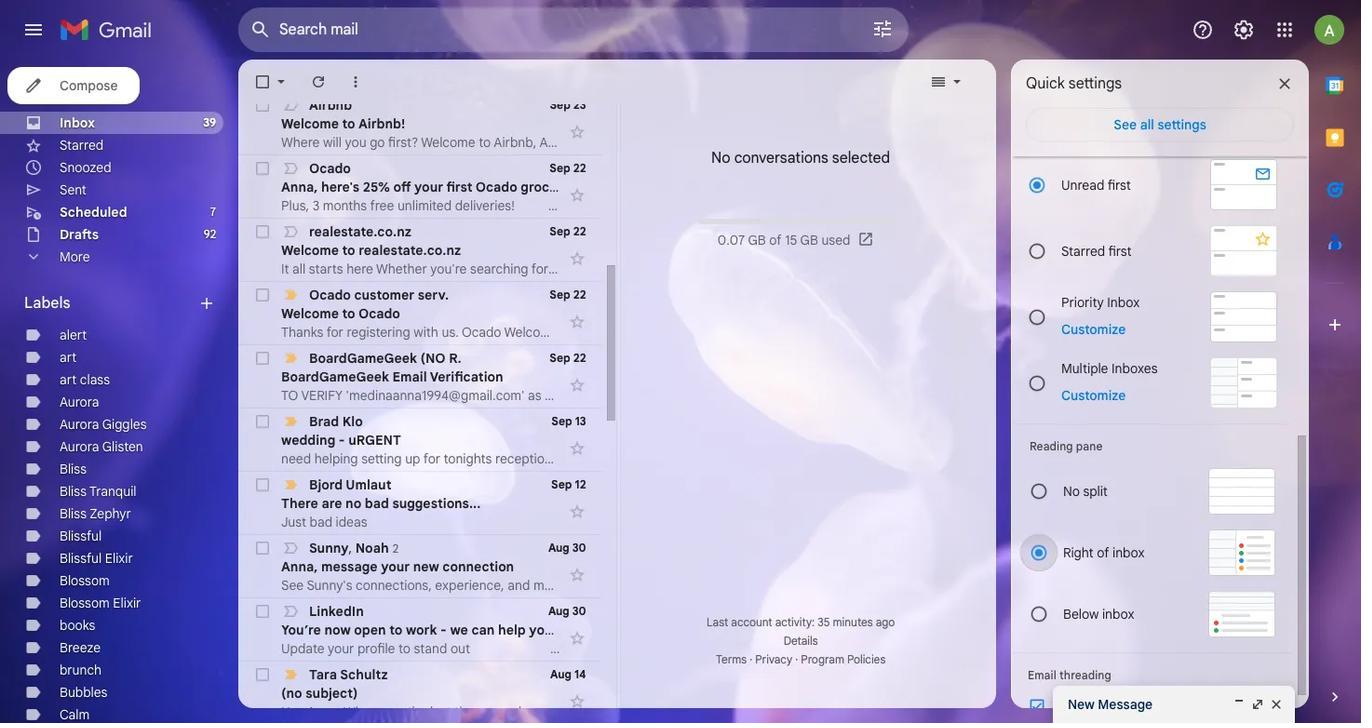 Task type: vqa. For each thing, say whether or not it's contained in the screenshot.
Enigma
no



Task type: locate. For each thing, give the bounding box(es) containing it.
2 gb from the left
[[800, 232, 818, 249]]

- inside linkedin you're now open to work - we can help you get noticed update your profile to stand out ‌ ‌ ‌ ‌ ‌ ‌ ‌ ‌ ‌ ‌ ‌ ‌ ‌ ‌ ‌ ‌ ‌ ‌ ‌ ‌ ‌ ‌ ‌ ‌ ‌ ‌ ‌ ‌ ‌ ‌ ‌ ‌ ‌ ‌ ‌ ‌ ‌ ‌ ‌ ‌ ‌ ‌ ‌ ‌ ‌ ‌ ‌ ‌ ‌ ‌ ‌ ‌ ‌ ‌ ‌ ‌ ‌ ‌ ‌ ‌ ‌ ‌ ‌ ‌ ‌ ‌ ‌ ‌ ‌ ‌ ‌ ‌ ‌ ‌ ‌ ‌ ‌ ‌ ‌ ‌ ‌ ‌ ‌ ‌
[[440, 622, 447, 639]]

1 vertical spatial boardgamegeek
[[281, 369, 389, 385]]

0 vertical spatial of
[[769, 232, 782, 249]]

here's
[[321, 179, 360, 196]]

glisten
[[102, 439, 143, 455]]

linkedin you're now open to work - we can help you get noticed update your profile to stand out ‌ ‌ ‌ ‌ ‌ ‌ ‌ ‌ ‌ ‌ ‌ ‌ ‌ ‌ ‌ ‌ ‌ ‌ ‌ ‌ ‌ ‌ ‌ ‌ ‌ ‌ ‌ ‌ ‌ ‌ ‌ ‌ ‌ ‌ ‌ ‌ ‌ ‌ ‌ ‌ ‌ ‌ ‌ ‌ ‌ ‌ ‌ ‌ ‌ ‌ ‌ ‌ ‌ ‌ ‌ ‌ ‌ ‌ ‌ ‌ ‌ ‌ ‌ ‌ ‌ ‌ ‌ ‌ ‌ ‌ ‌ ‌ ‌ ‌ ‌ ‌ ‌ ‌ ‌ ‌ ‌ ‌ ‌ ‌
[[281, 603, 751, 657]]

below inbox
[[1063, 606, 1135, 623]]

art down art link
[[60, 372, 77, 388]]

68 ‌ from the left
[[697, 641, 697, 657]]

elixir up blossom link
[[105, 550, 133, 567]]

1 vertical spatial 30
[[572, 604, 586, 618]]

30 down "12"
[[572, 541, 586, 555]]

3 row from the top
[[238, 219, 601, 282]]

wedding
[[281, 432, 335, 449]]

62 ‌ from the left
[[677, 641, 677, 657]]

welcome
[[281, 115, 339, 132], [281, 242, 339, 259], [281, 305, 339, 322]]

4 sep 22 from the top
[[550, 351, 586, 365]]

of
[[769, 232, 782, 249], [1097, 545, 1109, 561]]

1 vertical spatial customize button
[[1050, 384, 1137, 406]]

anna, down 'subject)'
[[307, 704, 341, 721]]

0 horizontal spatial tara
[[309, 667, 337, 683]]

21 ‌ from the left
[[540, 641, 540, 657]]

· down details
[[795, 653, 798, 667]]

art down alert link
[[60, 349, 77, 366]]

49 ‌ from the left
[[634, 641, 634, 657]]

anna, inside tara schultz (no subject) hey anna, when was the last time your dog was at the vet? sincerely, tara
[[307, 704, 341, 721]]

pane
[[1076, 439, 1103, 453]]

welcome down ocado customer serv.
[[281, 305, 339, 322]]

0 vertical spatial art
[[60, 349, 77, 366]]

scheduled
[[60, 204, 127, 221]]

1 customize from the top
[[1061, 321, 1126, 338]]

your down now
[[328, 641, 354, 657]]

8 row from the top
[[238, 535, 601, 599]]

2
[[393, 541, 399, 555]]

sep 22 for anna, here's 25% off your first ocado grocery shop
[[550, 161, 586, 175]]

welcome for airbnb
[[281, 115, 339, 132]]

sep 22
[[550, 161, 586, 175], [550, 224, 586, 238], [550, 288, 586, 302], [550, 351, 586, 365]]

1 vertical spatial no
[[1063, 483, 1080, 500]]

1 aug 30 from the top
[[548, 541, 586, 555]]

1 horizontal spatial inbox
[[1107, 294, 1140, 311]]

bliss up blissful link at the left bottom of the page
[[60, 506, 87, 522]]

art class
[[60, 372, 110, 388]]

to for ocado
[[342, 305, 355, 322]]

giggles
[[102, 416, 147, 433]]

77 ‌ from the left
[[727, 641, 727, 657]]

1 vertical spatial inbox
[[1102, 606, 1135, 623]]

- left we
[[440, 622, 447, 639]]

1 vertical spatial of
[[1097, 545, 1109, 561]]

art class link
[[60, 372, 110, 388]]

1 blossom from the top
[[60, 573, 110, 589]]

starred inside labels navigation
[[60, 137, 104, 154]]

blissful
[[60, 528, 102, 545], [60, 550, 102, 567]]

0 vertical spatial 30
[[572, 541, 586, 555]]

79 ‌ from the left
[[734, 641, 734, 657]]

your down 2
[[381, 559, 410, 575]]

1 vertical spatial blissful
[[60, 550, 102, 567]]

0 horizontal spatial no
[[711, 149, 731, 168]]

92
[[204, 227, 216, 241]]

boardgamegeek inside boardgamegeek email verification link
[[281, 369, 389, 385]]

just
[[281, 514, 306, 531]]

1 horizontal spatial starred
[[1061, 243, 1105, 259]]

0 horizontal spatial starred
[[60, 137, 104, 154]]

aug up get
[[548, 604, 570, 618]]

sep 23
[[550, 98, 586, 112]]

tranquil
[[89, 483, 136, 500]]

1 horizontal spatial no
[[1063, 483, 1080, 500]]

subject)
[[306, 685, 358, 702]]

can right "who"
[[583, 451, 605, 467]]

can right we
[[472, 622, 495, 639]]

anna, message your new connection
[[281, 559, 514, 575]]

- inside brad klo wedding - urgent need helping setting up for tonights reception who can help?
[[339, 432, 345, 449]]

1 vertical spatial anna,
[[281, 559, 318, 575]]

bliss zephyr
[[60, 506, 131, 522]]

no for no split
[[1063, 483, 1080, 500]]

ocado down ocado customer serv.
[[358, 305, 400, 322]]

0 horizontal spatial inbox
[[60, 115, 95, 131]]

bad
[[365, 495, 389, 512], [310, 514, 332, 531]]

80 ‌ from the left
[[737, 641, 737, 657]]

· right terms link
[[750, 653, 753, 667]]

17 ‌ from the left
[[527, 641, 527, 657]]

1 row from the top
[[238, 92, 601, 155]]

gb right 15
[[800, 232, 818, 249]]

None search field
[[238, 7, 909, 52]]

84 ‌ from the left
[[751, 641, 751, 657]]

0 horizontal spatial of
[[769, 232, 782, 249]]

inbox right below at the bottom right of page
[[1102, 606, 1135, 623]]

2 vertical spatial bliss
[[60, 506, 87, 522]]

0 vertical spatial can
[[583, 451, 605, 467]]

8 ‌ from the left
[[497, 641, 497, 657]]

inbox inside labels navigation
[[60, 115, 95, 131]]

to inside "welcome to realestate.co.nz" link
[[342, 242, 355, 259]]

details link
[[784, 634, 818, 648]]

was
[[381, 704, 404, 721], [540, 704, 563, 721]]

starred up snoozed
[[60, 137, 104, 154]]

tara
[[309, 667, 337, 683], [692, 704, 717, 721]]

blossom down blossom link
[[60, 595, 110, 612]]

first up priority inbox
[[1109, 243, 1132, 259]]

customize button down multiple at the right of page
[[1050, 384, 1137, 406]]

0 horizontal spatial can
[[472, 622, 495, 639]]

1 vertical spatial settings
[[1158, 116, 1206, 133]]

to left the work
[[389, 622, 403, 639]]

to for airbnb!
[[342, 115, 355, 132]]

aurora up bliss link
[[60, 439, 99, 455]]

starred up priority
[[1061, 243, 1105, 259]]

0 vertical spatial anna,
[[281, 179, 318, 196]]

your inside 'link'
[[381, 559, 410, 575]]

anna, inside 'link'
[[281, 559, 318, 575]]

2 the from the left
[[582, 704, 601, 721]]

5 row from the top
[[238, 345, 601, 409]]

up
[[405, 451, 420, 467]]

zephyr
[[90, 506, 131, 522]]

blissful down bliss zephyr link
[[60, 528, 102, 545]]

1 30 from the top
[[572, 541, 586, 555]]

1 horizontal spatial bad
[[365, 495, 389, 512]]

0 horizontal spatial -
[[339, 432, 345, 449]]

0 vertical spatial customize
[[1061, 321, 1126, 338]]

suggestions...
[[392, 495, 481, 512]]

details
[[784, 634, 818, 648]]

61 ‌ from the left
[[674, 641, 674, 657]]

3 bliss from the top
[[60, 506, 87, 522]]

59 ‌ from the left
[[667, 641, 667, 657]]

split
[[1083, 483, 1108, 500]]

row containing sunny
[[238, 535, 601, 599]]

books link
[[60, 617, 95, 634]]

elixir down the "blissful elixir" on the bottom of page
[[113, 595, 141, 612]]

drafts link
[[60, 226, 99, 243]]

30 for anna, message your new connection
[[572, 541, 586, 555]]

3 aurora from the top
[[60, 439, 99, 455]]

first right off
[[446, 179, 473, 196]]

row containing linkedin you're now open to work - we can help you get noticed update your profile to stand out ‌ ‌ ‌ ‌ ‌ ‌ ‌ ‌ ‌ ‌ ‌ ‌ ‌ ‌ ‌ ‌ ‌ ‌ ‌ ‌ ‌ ‌ ‌ ‌ ‌ ‌ ‌ ‌ ‌ ‌ ‌ ‌ ‌ ‌ ‌ ‌ ‌ ‌ ‌ ‌ ‌ ‌ ‌ ‌ ‌ ‌ ‌ ‌ ‌ ‌ ‌ ‌ ‌ ‌ ‌ ‌ ‌ ‌ ‌ ‌ ‌ ‌ ‌ ‌ ‌ ‌ ‌ ‌ ‌ ‌ ‌ ‌ ‌ ‌ ‌ ‌ ‌ ‌ ‌ ‌ ‌ ‌ ‌ ‌
[[238, 599, 751, 662]]

1 vertical spatial aug 30
[[548, 604, 586, 618]]

2 bliss from the top
[[60, 483, 87, 500]]

0 vertical spatial welcome
[[281, 115, 339, 132]]

0 vertical spatial inbox
[[60, 115, 95, 131]]

0 vertical spatial bliss
[[60, 461, 87, 478]]

boardgamegeek up brad
[[281, 369, 389, 385]]

25%
[[363, 179, 390, 196]]

realestate.co.nz inside "welcome to realestate.co.nz" link
[[359, 242, 461, 259]]

30
[[572, 541, 586, 555], [572, 604, 586, 618]]

bliss zephyr link
[[60, 506, 131, 522]]

14
[[574, 668, 586, 682]]

5 ‌ from the left
[[487, 641, 487, 657]]

28 ‌ from the left
[[564, 641, 564, 657]]

63 ‌ from the left
[[681, 641, 681, 657]]

1 vertical spatial starred
[[1061, 243, 1105, 259]]

0 horizontal spatial email
[[393, 369, 427, 385]]

46 ‌ from the left
[[624, 641, 624, 657]]

sep 12
[[551, 478, 586, 492]]

1 blissful from the top
[[60, 528, 102, 545]]

38 ‌ from the left
[[597, 641, 597, 657]]

inbox right priority
[[1107, 294, 1140, 311]]

2 customize from the top
[[1061, 387, 1126, 404]]

·
[[750, 653, 753, 667], [795, 653, 798, 667]]

1 vertical spatial realestate.co.nz
[[359, 242, 461, 259]]

1 vertical spatial email
[[1028, 669, 1057, 683]]

0 vertical spatial aug 30
[[548, 541, 586, 555]]

aug down sep 12
[[548, 541, 570, 555]]

was right when
[[381, 704, 404, 721]]

schultz
[[340, 667, 388, 683]]

no left split
[[1063, 483, 1080, 500]]

the right at
[[582, 704, 601, 721]]

0 vertical spatial inbox
[[1113, 545, 1145, 561]]

0 vertical spatial blossom
[[60, 573, 110, 589]]

customize down multiple at the right of page
[[1061, 387, 1126, 404]]

51 ‌ from the left
[[640, 641, 640, 657]]

brunch link
[[60, 662, 102, 679]]

0 horizontal spatial the
[[407, 704, 427, 721]]

boardgamegeek for boardgamegeek email verification
[[281, 369, 389, 385]]

2 vertical spatial aurora
[[60, 439, 99, 455]]

row containing ocado
[[238, 155, 605, 219]]

0 vertical spatial settings
[[1069, 74, 1122, 93]]

anna, for anna, message your new connection
[[281, 559, 318, 575]]

ocado up here's
[[309, 160, 351, 177]]

of inside the no conversations selected main content
[[769, 232, 782, 249]]

1 horizontal spatial was
[[540, 704, 563, 721]]

inboxes
[[1112, 360, 1158, 377]]

0 horizontal spatial gb
[[748, 232, 766, 249]]

starred first
[[1061, 243, 1132, 259]]

1 customize button from the top
[[1050, 318, 1137, 340]]

gb right '0.07'
[[748, 232, 766, 249]]

1 horizontal spatial ·
[[795, 653, 798, 667]]

search mail image
[[244, 13, 277, 47]]

welcome down airbnb
[[281, 115, 339, 132]]

your inside linkedin you're now open to work - we can help you get noticed update your profile to stand out ‌ ‌ ‌ ‌ ‌ ‌ ‌ ‌ ‌ ‌ ‌ ‌ ‌ ‌ ‌ ‌ ‌ ‌ ‌ ‌ ‌ ‌ ‌ ‌ ‌ ‌ ‌ ‌ ‌ ‌ ‌ ‌ ‌ ‌ ‌ ‌ ‌ ‌ ‌ ‌ ‌ ‌ ‌ ‌ ‌ ‌ ‌ ‌ ‌ ‌ ‌ ‌ ‌ ‌ ‌ ‌ ‌ ‌ ‌ ‌ ‌ ‌ ‌ ‌ ‌ ‌ ‌ ‌ ‌ ‌ ‌ ‌ ‌ ‌ ‌ ‌ ‌ ‌ ‌ ‌ ‌ ‌ ‌ ‌
[[328, 641, 354, 657]]

2 vertical spatial aug
[[550, 668, 572, 682]]

welcome inside 'link'
[[281, 305, 339, 322]]

elixir for blossom elixir
[[113, 595, 141, 612]]

1 vertical spatial -
[[440, 622, 447, 639]]

aug left 14
[[550, 668, 572, 682]]

email down '(no'
[[393, 369, 427, 385]]

1 horizontal spatial settings
[[1158, 116, 1206, 133]]

9 row from the top
[[238, 599, 751, 662]]

15 ‌ from the left
[[520, 641, 520, 657]]

2 row from the top
[[238, 155, 605, 219]]

was left at
[[540, 704, 563, 721]]

11 ‌ from the left
[[507, 641, 507, 657]]

1 22 from the top
[[573, 161, 586, 175]]

sep for welcome to airbnb!
[[550, 98, 571, 112]]

1 vertical spatial welcome
[[281, 242, 339, 259]]

aurora for aurora 'link'
[[60, 394, 99, 411]]

welcome for realestate.co.nz
[[281, 242, 339, 259]]

22 for anna, here's 25% off your first ocado grocery shop
[[573, 161, 586, 175]]

6 row from the top
[[238, 409, 640, 472]]

0 vertical spatial elixir
[[105, 550, 133, 567]]

1 vertical spatial customize
[[1061, 387, 1126, 404]]

aug 14
[[550, 668, 586, 682]]

email inside boardgamegeek email verification link
[[393, 369, 427, 385]]

1 horizontal spatial -
[[440, 622, 447, 639]]

customize button for priority
[[1050, 318, 1137, 340]]

0 vertical spatial customize button
[[1050, 318, 1137, 340]]

all
[[1140, 116, 1154, 133]]

settings image
[[1233, 19, 1255, 41]]

email left the threading
[[1028, 669, 1057, 683]]

grocery
[[521, 179, 571, 196]]

1 vertical spatial aurora
[[60, 416, 99, 433]]

1 horizontal spatial tara
[[692, 704, 717, 721]]

realestate.co.nz up welcome to realestate.co.nz
[[309, 223, 412, 240]]

customize button down priority inbox
[[1050, 318, 1137, 340]]

1 welcome from the top
[[281, 115, 339, 132]]

tara right sincerely,
[[692, 704, 717, 721]]

30 up get
[[572, 604, 586, 618]]

customize down priority inbox
[[1061, 321, 1126, 338]]

realestate.co.nz up serv. in the top of the page
[[359, 242, 461, 259]]

tab list
[[1309, 60, 1361, 656]]

your inside tara schultz (no subject) hey anna, when was the last time your dog was at the vet? sincerely, tara
[[484, 704, 510, 721]]

30 ‌ from the left
[[570, 641, 570, 657]]

1 vertical spatial aug
[[548, 604, 570, 618]]

aug 30 down sep 12
[[548, 541, 586, 555]]

support image
[[1192, 19, 1214, 41]]

boardgamegeek up boardgamegeek email verification
[[309, 350, 417, 367]]

78 ‌ from the left
[[731, 641, 731, 657]]

message
[[321, 559, 378, 575]]

selected
[[832, 149, 890, 168]]

customize for multiple
[[1061, 387, 1126, 404]]

inbox
[[60, 115, 95, 131], [1107, 294, 1140, 311]]

83 ‌ from the left
[[747, 641, 747, 657]]

multiple inboxes
[[1061, 360, 1158, 377]]

first for starred first
[[1109, 243, 1132, 259]]

1 vertical spatial can
[[472, 622, 495, 639]]

‌
[[474, 641, 474, 657], [477, 641, 477, 657], [480, 641, 480, 657], [484, 641, 484, 657], [487, 641, 487, 657], [490, 641, 490, 657], [494, 641, 494, 657], [497, 641, 497, 657], [500, 641, 500, 657], [504, 641, 504, 657], [507, 641, 507, 657], [510, 641, 510, 657], [514, 641, 514, 657], [517, 641, 517, 657], [520, 641, 520, 657], [524, 641, 524, 657], [527, 641, 527, 657], [530, 641, 530, 657], [534, 641, 534, 657], [537, 641, 537, 657], [540, 641, 540, 657], [544, 641, 544, 657], [547, 641, 547, 657], [550, 641, 550, 657], [554, 641, 554, 657], [557, 641, 557, 657], [560, 641, 560, 657], [564, 641, 564, 657], [567, 641, 567, 657], [570, 641, 570, 657], [574, 641, 574, 657], [577, 641, 577, 657], [580, 641, 580, 657], [584, 641, 584, 657], [587, 641, 587, 657], [590, 641, 590, 657], [594, 641, 594, 657], [597, 641, 597, 657], [600, 641, 600, 657], [604, 641, 604, 657], [607, 641, 607, 657], [610, 641, 610, 657], [614, 641, 614, 657], [617, 641, 617, 657], [620, 641, 620, 657], [624, 641, 624, 657], [627, 641, 627, 657], [630, 641, 630, 657], [634, 641, 634, 657], [637, 641, 637, 657], [640, 641, 640, 657], [644, 641, 644, 657], [647, 641, 647, 657], [650, 641, 650, 657], [654, 641, 654, 657], [657, 641, 657, 657], [660, 641, 660, 657], [664, 641, 664, 657], [667, 641, 667, 657], [671, 641, 671, 657], [674, 641, 674, 657], [677, 641, 677, 657], [681, 641, 681, 657], [684, 641, 684, 657], [687, 641, 687, 657], [691, 641, 691, 657], [694, 641, 694, 657], [697, 641, 697, 657], [701, 641, 701, 657], [704, 641, 704, 657], [707, 641, 707, 657], [711, 641, 711, 657], [714, 641, 714, 657], [717, 641, 717, 657], [721, 641, 721, 657], [724, 641, 724, 657], [727, 641, 727, 657], [731, 641, 731, 657], [734, 641, 734, 657], [737, 641, 737, 657], [741, 641, 741, 657], [744, 641, 744, 657], [747, 641, 747, 657], [751, 641, 751, 657]]

sep for welcome to realestate.co.nz
[[550, 224, 570, 238]]

blossom down blissful elixir link at left bottom
[[60, 573, 110, 589]]

brunch
[[60, 662, 102, 679]]

2 aurora from the top
[[60, 416, 99, 433]]

1 horizontal spatial gb
[[800, 232, 818, 249]]

1 sep 22 from the top
[[550, 161, 586, 175]]

3 ‌ from the left
[[480, 641, 480, 657]]

65 ‌ from the left
[[687, 641, 687, 657]]

0 horizontal spatial settings
[[1069, 74, 1122, 93]]

umlaut
[[346, 477, 392, 493]]

sep for boardgamegeek email verification
[[550, 351, 570, 365]]

main menu image
[[22, 19, 45, 41]]

1 vertical spatial elixir
[[113, 595, 141, 612]]

1 vertical spatial bliss
[[60, 483, 87, 500]]

2 blossom from the top
[[60, 595, 110, 612]]

bliss down bliss link
[[60, 483, 87, 500]]

settings right all
[[1158, 116, 1206, 133]]

compose button
[[7, 67, 140, 104]]

to inside welcome to ocado 'link'
[[342, 305, 355, 322]]

6 ‌ from the left
[[490, 641, 490, 657]]

2 welcome from the top
[[281, 242, 339, 259]]

sunny
[[309, 540, 349, 556]]

anna, down the sunny
[[281, 559, 318, 575]]

aurora down aurora 'link'
[[60, 416, 99, 433]]

row
[[238, 92, 601, 155], [238, 155, 605, 219], [238, 219, 601, 282], [238, 282, 601, 345], [238, 345, 601, 409], [238, 409, 640, 472], [238, 472, 601, 535], [238, 535, 601, 599], [238, 599, 751, 662], [238, 662, 717, 723]]

can
[[583, 451, 605, 467], [472, 622, 495, 639]]

priority inbox
[[1061, 294, 1140, 311]]

bad down umlaut
[[365, 495, 389, 512]]

pop out image
[[1251, 697, 1265, 712]]

settings right quick
[[1069, 74, 1122, 93]]

76 ‌ from the left
[[724, 641, 724, 657]]

2 vertical spatial welcome
[[281, 305, 339, 322]]

0 vertical spatial boardgamegeek
[[309, 350, 417, 367]]

no left 'conversations'
[[711, 149, 731, 168]]

aurora giggles
[[60, 416, 147, 433]]

aug for noticed
[[548, 604, 570, 618]]

tara up 'subject)'
[[309, 667, 337, 683]]

0 vertical spatial email
[[393, 369, 427, 385]]

1 horizontal spatial the
[[582, 704, 601, 721]]

0 horizontal spatial ·
[[750, 653, 753, 667]]

0 vertical spatial no
[[711, 149, 731, 168]]

customize button for multiple
[[1050, 384, 1137, 406]]

new
[[1068, 696, 1095, 713]]

4 22 from the top
[[573, 351, 586, 365]]

to
[[342, 115, 355, 132], [342, 242, 355, 259], [342, 305, 355, 322], [389, 622, 403, 639], [399, 641, 411, 657]]

inbox link
[[60, 115, 95, 131]]

to down airbnb
[[342, 115, 355, 132]]

email threading
[[1028, 669, 1112, 683]]

reception
[[495, 451, 552, 467]]

welcome down here's
[[281, 242, 339, 259]]

conversations
[[734, 149, 828, 168]]

of left 15
[[769, 232, 782, 249]]

aurora
[[60, 394, 99, 411], [60, 416, 99, 433], [60, 439, 99, 455]]

threading
[[1060, 669, 1112, 683]]

- up helping
[[339, 432, 345, 449]]

31 ‌ from the left
[[574, 641, 574, 657]]

bad down are
[[310, 514, 332, 531]]

0 vertical spatial aurora
[[60, 394, 99, 411]]

1 vertical spatial inbox
[[1107, 294, 1140, 311]]

inbox right right
[[1113, 545, 1145, 561]]

to inside welcome to airbnb! link
[[342, 115, 355, 132]]

welcome to realestate.co.nz link
[[281, 241, 560, 278]]

aurora down the art class link
[[60, 394, 99, 411]]

1 art from the top
[[60, 349, 77, 366]]

0 vertical spatial tara
[[309, 667, 337, 683]]

0.07 gb of 15 gb used
[[718, 232, 851, 249]]

3 22 from the top
[[573, 288, 586, 302]]

aurora glisten link
[[60, 439, 143, 455]]

to up ocado customer serv.
[[342, 242, 355, 259]]

your left dog
[[484, 704, 510, 721]]

0 horizontal spatial bad
[[310, 514, 332, 531]]

1 vertical spatial art
[[60, 372, 77, 388]]

0 vertical spatial blissful
[[60, 528, 102, 545]]

to for realestate.co.nz
[[342, 242, 355, 259]]

close image
[[1269, 697, 1284, 712]]

1 horizontal spatial can
[[583, 451, 605, 467]]

bliss up bliss tranquil
[[60, 461, 87, 478]]

10 row from the top
[[238, 662, 717, 723]]

None checkbox
[[253, 159, 272, 178], [253, 286, 272, 304], [253, 412, 272, 431], [253, 476, 272, 494], [253, 159, 272, 178], [253, 286, 272, 304], [253, 412, 272, 431], [253, 476, 272, 494]]

to down ocado customer serv.
[[342, 305, 355, 322]]

sep
[[550, 98, 571, 112], [550, 161, 570, 175], [550, 224, 570, 238], [550, 288, 570, 302], [550, 351, 570, 365], [552, 414, 572, 428], [551, 478, 572, 492]]

7 row from the top
[[238, 472, 601, 535]]

40 ‌ from the left
[[604, 641, 604, 657]]

50 ‌ from the left
[[637, 641, 637, 657]]

0 vertical spatial starred
[[60, 137, 104, 154]]

customize button
[[1050, 318, 1137, 340], [1050, 384, 1137, 406]]

anna, left here's
[[281, 179, 318, 196]]

sincerely,
[[632, 704, 689, 721]]

starred
[[60, 137, 104, 154], [1061, 243, 1105, 259]]

toggle split pane mode image
[[929, 73, 948, 91]]

aug
[[548, 541, 570, 555], [548, 604, 570, 618], [550, 668, 572, 682]]

1 horizontal spatial email
[[1028, 669, 1057, 683]]

the left last
[[407, 704, 427, 721]]

art
[[60, 349, 77, 366], [60, 372, 77, 388]]

elixir
[[105, 550, 133, 567], [113, 595, 141, 612]]

of right right
[[1097, 545, 1109, 561]]

no inside main content
[[711, 149, 731, 168]]

anna, message your new connection link
[[281, 558, 560, 595]]

1 aurora from the top
[[60, 394, 99, 411]]

48 ‌ from the left
[[630, 641, 630, 657]]

blissful down blissful link at the left bottom of the page
[[60, 550, 102, 567]]

see all settings
[[1114, 116, 1206, 133]]

welcome for ocado customer serv.
[[281, 305, 339, 322]]

ideas
[[336, 514, 367, 531]]

first right unread
[[1108, 176, 1131, 193]]

-
[[339, 432, 345, 449], [440, 622, 447, 639]]

None checkbox
[[253, 73, 272, 91], [253, 96, 272, 115], [253, 223, 272, 241], [253, 349, 272, 368], [253, 539, 272, 558], [253, 602, 272, 621], [253, 666, 272, 684], [253, 73, 272, 91], [253, 96, 272, 115], [253, 223, 272, 241], [253, 349, 272, 368], [253, 539, 272, 558], [253, 602, 272, 621], [253, 666, 272, 684]]

4 row from the top
[[238, 282, 601, 345]]

0 horizontal spatial was
[[381, 704, 404, 721]]

boardgamegeek for boardgamegeek (no r.
[[309, 350, 417, 367]]

unread first
[[1061, 176, 1131, 193]]

1 vertical spatial blossom
[[60, 595, 110, 612]]

0 vertical spatial -
[[339, 432, 345, 449]]

1 bliss from the top
[[60, 461, 87, 478]]

13 ‌ from the left
[[514, 641, 514, 657]]

2 vertical spatial anna,
[[307, 704, 341, 721]]

inbox up the starred link
[[60, 115, 95, 131]]

aug 30 up get
[[548, 604, 586, 618]]

sent
[[60, 182, 87, 198]]



Task type: describe. For each thing, give the bounding box(es) containing it.
75 ‌ from the left
[[721, 641, 721, 657]]

33 ‌ from the left
[[580, 641, 580, 657]]

advanced search options image
[[864, 10, 901, 47]]

56 ‌ from the left
[[657, 641, 657, 657]]

last
[[430, 704, 451, 721]]

to down the work
[[399, 641, 411, 657]]

18 ‌ from the left
[[530, 641, 530, 657]]

30 for you're now open to work - we can help you get noticed
[[572, 604, 586, 618]]

7
[[210, 205, 216, 219]]

67 ‌ from the left
[[694, 641, 694, 657]]

scheduled link
[[60, 204, 127, 221]]

minimize image
[[1232, 697, 1247, 712]]

we
[[450, 622, 468, 639]]

14 ‌ from the left
[[517, 641, 517, 657]]

starred link
[[60, 137, 104, 154]]

bliss for bliss tranquil
[[60, 483, 87, 500]]

customer
[[354, 287, 414, 304]]

ocado left grocery
[[476, 179, 517, 196]]

blossom link
[[60, 573, 110, 589]]

55 ‌ from the left
[[654, 641, 654, 657]]

blissful elixir
[[60, 550, 133, 567]]

(no
[[281, 685, 302, 702]]

aug 30 for anna, message your new connection
[[548, 541, 586, 555]]

aurora giggles link
[[60, 416, 147, 433]]

program
[[801, 653, 845, 667]]

quick settings element
[[1026, 74, 1122, 108]]

25 ‌ from the left
[[554, 641, 554, 657]]

22 for welcome to ocado
[[573, 288, 586, 302]]

42 ‌ from the left
[[610, 641, 610, 657]]

you
[[529, 622, 553, 639]]

57 ‌ from the left
[[660, 641, 660, 657]]

27 ‌ from the left
[[560, 641, 560, 657]]

1 horizontal spatial of
[[1097, 545, 1109, 561]]

no for no conversations selected
[[711, 149, 731, 168]]

bubbles link
[[60, 684, 107, 701]]

0 vertical spatial realestate.co.nz
[[309, 223, 412, 240]]

refresh image
[[309, 73, 328, 91]]

44 ‌ from the left
[[617, 641, 617, 657]]

sep 22 for boardgamegeek email verification
[[550, 351, 586, 365]]

aurora link
[[60, 394, 99, 411]]

when
[[344, 704, 378, 721]]

at
[[566, 704, 578, 721]]

29 ‌ from the left
[[567, 641, 567, 657]]

labels navigation
[[0, 60, 238, 723]]

program policies link
[[801, 653, 886, 667]]

welcome to ocado
[[281, 305, 400, 322]]

32 ‌ from the left
[[577, 641, 577, 657]]

breeze link
[[60, 640, 101, 656]]

74 ‌ from the left
[[717, 641, 717, 657]]

privacy
[[755, 653, 792, 667]]

alert link
[[60, 327, 87, 344]]

row containing boardgamegeek (no r.
[[238, 345, 601, 409]]

13
[[575, 414, 586, 428]]

aug 30 for you're now open to work - we can help you get noticed
[[548, 604, 586, 618]]

0 vertical spatial aug
[[548, 541, 570, 555]]

22 ‌ from the left
[[544, 641, 544, 657]]

r.
[[449, 350, 462, 367]]

34 ‌ from the left
[[584, 641, 584, 657]]

blissful elixir link
[[60, 550, 133, 567]]

klo
[[343, 413, 363, 430]]

2 ‌ from the left
[[477, 641, 477, 657]]

45 ‌ from the left
[[620, 641, 620, 657]]

blossom elixir link
[[60, 595, 141, 612]]

ocado customer serv.
[[309, 287, 449, 304]]

52 ‌ from the left
[[644, 641, 644, 657]]

customize for priority
[[1061, 321, 1126, 338]]

64 ‌ from the left
[[684, 641, 684, 657]]

first for unread first
[[1108, 176, 1131, 193]]

58 ‌ from the left
[[664, 641, 664, 657]]

starred for the starred link
[[60, 137, 104, 154]]

profile
[[357, 641, 395, 657]]

23 ‌ from the left
[[547, 641, 547, 657]]

tonights
[[444, 451, 492, 467]]

sep 22 for welcome to ocado
[[550, 288, 586, 302]]

sep 22 for welcome to realestate.co.nz
[[550, 224, 586, 238]]

no
[[345, 495, 362, 512]]

reading pane
[[1030, 439, 1103, 453]]

43 ‌ from the left
[[614, 641, 614, 657]]

reading pane element
[[1030, 439, 1276, 453]]

settings inside button
[[1158, 116, 1206, 133]]

compose
[[60, 77, 118, 94]]

1 the from the left
[[407, 704, 427, 721]]

class
[[80, 372, 110, 388]]

41 ‌ from the left
[[607, 641, 607, 657]]

2 · from the left
[[795, 653, 798, 667]]

36 ‌ from the left
[[590, 641, 590, 657]]

ago
[[876, 615, 895, 629]]

row containing airbnb
[[238, 92, 601, 155]]

7 ‌ from the left
[[494, 641, 494, 657]]

sep 13
[[552, 414, 586, 428]]

22 for welcome to realestate.co.nz
[[573, 224, 586, 238]]

73 ‌ from the left
[[714, 641, 714, 657]]

26 ‌ from the left
[[557, 641, 557, 657]]

now
[[324, 622, 351, 639]]

help
[[498, 622, 526, 639]]

first inside the no conversations selected main content
[[446, 179, 473, 196]]

ocado up welcome to ocado
[[309, 287, 351, 304]]

more button
[[0, 246, 223, 268]]

70 ‌ from the left
[[704, 641, 704, 657]]

no split
[[1063, 483, 1108, 500]]

16 ‌ from the left
[[524, 641, 524, 657]]

starred for starred first
[[1061, 243, 1105, 259]]

no conversations selected main content
[[238, 60, 996, 723]]

66 ‌ from the left
[[691, 641, 691, 657]]

boardgamegeek (no r.
[[309, 350, 462, 367]]

24 ‌ from the left
[[550, 641, 550, 657]]

37 ‌ from the left
[[594, 641, 594, 657]]

more image
[[346, 73, 365, 91]]

47 ‌ from the left
[[627, 641, 627, 657]]

policies
[[847, 653, 886, 667]]

12 ‌ from the left
[[510, 641, 510, 657]]

conversation
[[1061, 698, 1139, 715]]

blissful for blissful elixir
[[60, 550, 102, 567]]

1 vertical spatial tara
[[692, 704, 717, 721]]

2 was from the left
[[540, 704, 563, 721]]

unread
[[1061, 176, 1105, 193]]

elixir for blissful elixir
[[105, 550, 133, 567]]

art for art link
[[60, 349, 77, 366]]

new message
[[1068, 696, 1153, 713]]

0 vertical spatial bad
[[365, 495, 389, 512]]

81 ‌ from the left
[[741, 641, 741, 657]]

used
[[822, 232, 851, 249]]

tara schultz (no subject) hey anna, when was the last time your dog was at the vet? sincerely, tara
[[281, 667, 717, 721]]

no conversations selected
[[711, 149, 890, 168]]

ocado inside 'link'
[[358, 305, 400, 322]]

work
[[406, 622, 437, 639]]

sunny , noah 2
[[309, 540, 399, 556]]

19 ‌ from the left
[[534, 641, 534, 657]]

message
[[1098, 696, 1153, 713]]

39 ‌ from the left
[[600, 641, 600, 657]]

53 ‌ from the left
[[647, 641, 647, 657]]

bliss for bliss zephyr
[[60, 506, 87, 522]]

terms link
[[716, 653, 747, 667]]

anna, here's 25% off your first ocado grocery shop
[[281, 179, 605, 196]]

setting
[[361, 451, 402, 467]]

1 gb from the left
[[748, 232, 766, 249]]

vet?
[[604, 704, 629, 721]]

row containing realestate.co.nz
[[238, 219, 601, 282]]

69 ‌ from the left
[[701, 641, 701, 657]]

4 ‌ from the left
[[484, 641, 484, 657]]

can inside linkedin you're now open to work - we can help you get noticed update your profile to stand out ‌ ‌ ‌ ‌ ‌ ‌ ‌ ‌ ‌ ‌ ‌ ‌ ‌ ‌ ‌ ‌ ‌ ‌ ‌ ‌ ‌ ‌ ‌ ‌ ‌ ‌ ‌ ‌ ‌ ‌ ‌ ‌ ‌ ‌ ‌ ‌ ‌ ‌ ‌ ‌ ‌ ‌ ‌ ‌ ‌ ‌ ‌ ‌ ‌ ‌ ‌ ‌ ‌ ‌ ‌ ‌ ‌ ‌ ‌ ‌ ‌ ‌ ‌ ‌ ‌ ‌ ‌ ‌ ‌ ‌ ‌ ‌ ‌ ‌ ‌ ‌ ‌ ‌ ‌ ‌ ‌ ‌ ‌ ‌
[[472, 622, 495, 639]]

account
[[731, 615, 772, 629]]

multiple
[[1061, 360, 1108, 377]]

your right off
[[414, 179, 443, 196]]

bubbles
[[60, 684, 107, 701]]

aurora for aurora giggles
[[60, 416, 99, 433]]

labels heading
[[24, 294, 197, 313]]

bliss for bliss link
[[60, 461, 87, 478]]

conversation view
[[1061, 698, 1169, 715]]

sent link
[[60, 182, 87, 198]]

10 ‌ from the left
[[504, 641, 504, 657]]

snoozed
[[60, 159, 111, 176]]

hey
[[281, 704, 304, 721]]

row containing brad klo wedding - urgent need helping setting up for tonights reception who can help?
[[238, 409, 640, 472]]

row containing bjord umlaut there are no bad suggestions... just bad ideas
[[238, 472, 601, 535]]

you're
[[281, 622, 321, 639]]

35 ‌ from the left
[[587, 641, 587, 657]]

72 ‌ from the left
[[711, 641, 711, 657]]

anna, for anna, here's 25% off your first ocado grocery shop
[[281, 179, 318, 196]]

snoozed link
[[60, 159, 111, 176]]

22 for boardgamegeek email verification
[[573, 351, 586, 365]]

35
[[818, 615, 830, 629]]

labels
[[24, 294, 70, 313]]

art for art class
[[60, 372, 77, 388]]

blissful link
[[60, 528, 102, 545]]

blossom for blossom link
[[60, 573, 110, 589]]

row containing ocado customer serv.
[[238, 282, 601, 345]]

gmail image
[[60, 11, 161, 48]]

1 ‌ from the left
[[474, 641, 474, 657]]

1 · from the left
[[750, 653, 753, 667]]

1 vertical spatial bad
[[310, 514, 332, 531]]

sep for welcome to ocado
[[550, 288, 570, 302]]

connection
[[443, 559, 514, 575]]

39
[[203, 115, 216, 129]]

bliss tranquil link
[[60, 483, 136, 500]]

9 ‌ from the left
[[500, 641, 500, 657]]

see all settings button
[[1026, 108, 1294, 142]]

minutes
[[833, 615, 873, 629]]

Search mail text field
[[279, 20, 819, 39]]

bjord
[[309, 477, 343, 493]]

noah
[[355, 540, 389, 556]]

60 ‌ from the left
[[671, 641, 671, 657]]

row containing tara schultz (no subject) hey anna, when was the last time your dog was at the vet? sincerely, tara
[[238, 662, 717, 723]]

need
[[281, 451, 311, 467]]

1 was from the left
[[381, 704, 404, 721]]

can inside brad klo wedding - urgent need helping setting up for tonights reception who can help?
[[583, 451, 605, 467]]

brad klo wedding - urgent need helping setting up for tonights reception who can help?
[[281, 413, 640, 467]]

email threading element
[[1028, 669, 1278, 683]]

71 ‌ from the left
[[707, 641, 707, 657]]

blissful for blissful link at the left bottom of the page
[[60, 528, 102, 545]]

20 ‌ from the left
[[537, 641, 537, 657]]

urgent
[[348, 432, 401, 449]]

more
[[60, 249, 90, 265]]

blossom for blossom elixir
[[60, 595, 110, 612]]

54 ‌ from the left
[[650, 641, 650, 657]]

aug for dog
[[550, 668, 572, 682]]

right
[[1063, 545, 1094, 561]]

aurora for aurora glisten
[[60, 439, 99, 455]]

follow link to manage storage image
[[858, 231, 877, 250]]

82 ‌ from the left
[[744, 641, 744, 657]]

noticed
[[580, 622, 629, 639]]

sep for anna, here's 25% off your first ocado grocery shop
[[550, 161, 570, 175]]



